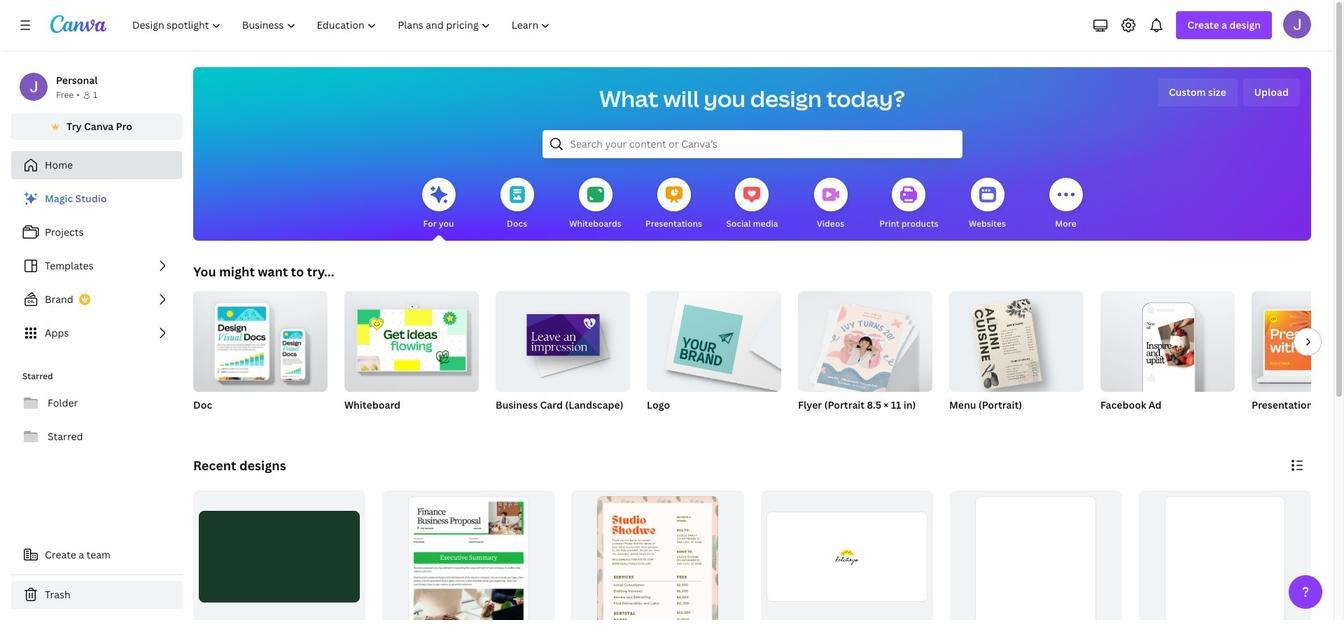 Task type: locate. For each thing, give the bounding box(es) containing it.
None search field
[[542, 130, 963, 158]]

list
[[11, 185, 182, 347]]

group
[[193, 286, 328, 430], [193, 286, 328, 392], [345, 286, 479, 430], [345, 286, 479, 392], [496, 286, 630, 430], [496, 286, 630, 392], [647, 286, 782, 430], [647, 286, 782, 392], [798, 286, 933, 430], [798, 286, 933, 397], [950, 286, 1084, 430], [950, 286, 1084, 392], [1101, 286, 1235, 430], [1101, 286, 1235, 392], [1252, 291, 1345, 430], [1252, 291, 1345, 392], [382, 491, 555, 620], [572, 491, 744, 620], [761, 491, 933, 620], [950, 491, 1122, 620], [1139, 491, 1312, 620]]

top level navigation element
[[123, 11, 563, 39]]



Task type: describe. For each thing, give the bounding box(es) containing it.
jacob simon image
[[1284, 11, 1312, 39]]

Search search field
[[570, 131, 935, 158]]



Task type: vqa. For each thing, say whether or not it's contained in the screenshot.
search box
yes



